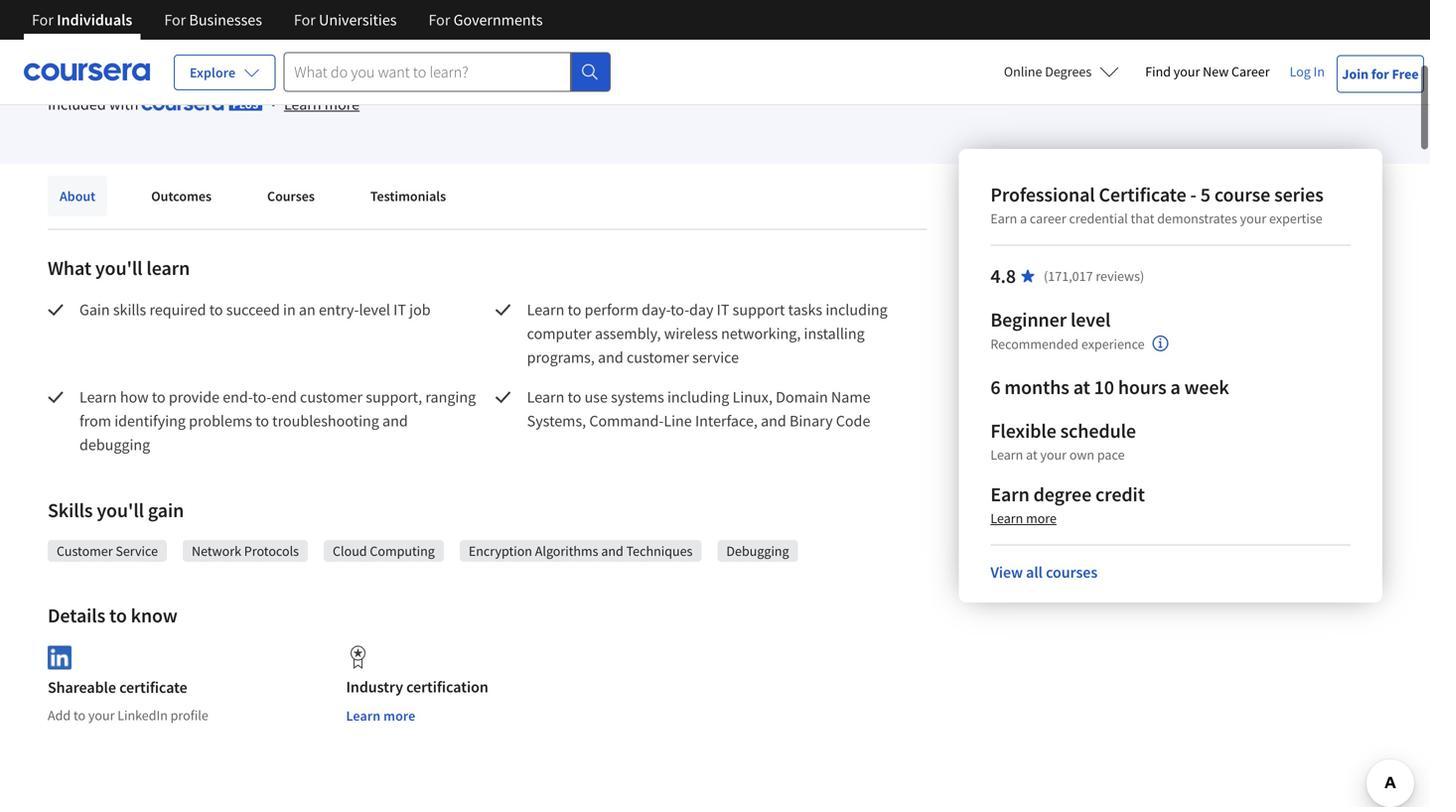 Task type: locate. For each thing, give the bounding box(es) containing it.
1 horizontal spatial to-
[[671, 300, 689, 320]]

job
[[409, 300, 431, 320]]

shareable certificate add to your linkedin profile
[[48, 678, 208, 724]]

coursera plus image
[[142, 99, 263, 111]]

and inside learn to perform day-to-day it support tasks including computer assembly, wireless networking, installing programs, and customer service
[[598, 348, 624, 368]]

1 vertical spatial you'll
[[97, 498, 144, 523]]

and inside learn how to provide end-to-end customer support, ranging from identifying problems to troubleshooting and debugging
[[382, 411, 408, 431]]

1 vertical spatial to-
[[253, 387, 271, 407]]

service
[[692, 348, 739, 368]]

view all courses link
[[991, 563, 1098, 583]]

end
[[271, 387, 297, 407]]

1 horizontal spatial learn more link
[[991, 510, 1057, 527]]

your inside shareable certificate add to your linkedin profile
[[88, 706, 115, 724]]

•
[[271, 95, 276, 114]]

for left individuals
[[32, 10, 54, 30]]

day
[[689, 300, 714, 320]]

earn
[[991, 210, 1017, 227], [991, 482, 1030, 507]]

1 vertical spatial customer
[[300, 387, 363, 407]]

learn more link right •
[[284, 92, 360, 116]]

beginner
[[991, 307, 1067, 332]]

at
[[1073, 375, 1090, 400], [1026, 446, 1038, 464]]

to- right provide
[[253, 387, 271, 407]]

customer inside learn to perform day-to-day it support tasks including computer assembly, wireless networking, installing programs, and customer service
[[627, 348, 689, 368]]

customer down 'assembly,' at top left
[[627, 348, 689, 368]]

a left career
[[1020, 210, 1027, 227]]

log in
[[1290, 63, 1325, 80]]

encryption
[[469, 542, 532, 560]]

2 vertical spatial more
[[384, 707, 416, 725]]

0 vertical spatial at
[[1073, 375, 1090, 400]]

computing
[[370, 542, 435, 560]]

1 horizontal spatial customer
[[627, 348, 689, 368]]

0 horizontal spatial a
[[1020, 210, 1027, 227]]

your down the shareable
[[88, 706, 115, 724]]

day-
[[642, 300, 671, 320]]

more right •
[[325, 94, 360, 114]]

None search field
[[283, 52, 611, 92]]

debugging
[[79, 435, 150, 455]]

level up experience
[[1071, 307, 1111, 332]]

1 for from the left
[[32, 10, 54, 30]]

add
[[48, 706, 71, 724]]

earn inside professional certificate - 5 course series earn a career credential that demonstrates your expertise
[[991, 210, 1017, 227]]

customer service link
[[57, 541, 158, 561]]

degrees
[[1045, 63, 1092, 80]]

more inside 'earn degree credit learn more'
[[1026, 510, 1057, 527]]

and down 'assembly,' at top left
[[598, 348, 624, 368]]

included
[[48, 94, 106, 114]]

customer up troubleshooting
[[300, 387, 363, 407]]

0 vertical spatial a
[[1020, 210, 1027, 227]]

and down support,
[[382, 411, 408, 431]]

learn how to provide end-to-end customer support, ranging from identifying problems to troubleshooting and debugging
[[79, 387, 479, 455]]

to- inside learn how to provide end-to-end customer support, ranging from identifying problems to troubleshooting and debugging
[[253, 387, 271, 407]]

learn up systems,
[[527, 387, 564, 407]]

at down "flexible"
[[1026, 446, 1038, 464]]

learn down industry
[[346, 707, 381, 725]]

learn up view
[[991, 510, 1023, 527]]

at left 10
[[1073, 375, 1090, 400]]

more down industry
[[384, 707, 416, 725]]

series
[[1274, 182, 1324, 207]]

linkedin
[[117, 706, 168, 724]]

schedule
[[1060, 419, 1136, 443]]

to left know
[[109, 603, 127, 628]]

more down degree
[[1026, 510, 1057, 527]]

explore
[[190, 64, 236, 81]]

1 vertical spatial including
[[667, 387, 729, 407]]

What do you want to learn? text field
[[283, 52, 571, 92]]

including up installing
[[826, 300, 888, 320]]

that
[[1131, 210, 1155, 227]]

reviews)
[[1096, 267, 1144, 285]]

own
[[1070, 446, 1095, 464]]

for individuals
[[32, 10, 132, 30]]

a left week
[[1171, 375, 1181, 400]]

including inside learn to perform day-to-day it support tasks including computer assembly, wireless networking, installing programs, and customer service
[[826, 300, 888, 320]]

beginner level
[[991, 307, 1111, 332]]

0 vertical spatial more
[[325, 94, 360, 114]]

details to know
[[48, 603, 177, 628]]

2 horizontal spatial more
[[1026, 510, 1057, 527]]

0 vertical spatial learn more link
[[284, 92, 360, 116]]

including up 'line'
[[667, 387, 729, 407]]

courses
[[267, 187, 315, 205]]

career
[[1030, 210, 1066, 227]]

earn left degree
[[991, 482, 1030, 507]]

earn left career
[[991, 210, 1017, 227]]

1 vertical spatial at
[[1026, 446, 1038, 464]]

certification
[[406, 677, 488, 697]]

0 vertical spatial you'll
[[95, 256, 143, 281]]

learn more link
[[284, 92, 360, 116], [991, 510, 1057, 527]]

professional
[[991, 182, 1095, 207]]

find your new career link
[[1135, 60, 1280, 84]]

3 for from the left
[[294, 10, 316, 30]]

learn up computer at the top of the page
[[527, 300, 564, 320]]

and right "algorithms"
[[601, 542, 624, 560]]

governments
[[454, 10, 543, 30]]

1 horizontal spatial a
[[1171, 375, 1181, 400]]

learn more link down degree
[[991, 510, 1057, 527]]

learn down "flexible"
[[991, 446, 1023, 464]]

information about difficulty level pre-requisites. image
[[1153, 336, 1169, 352]]

learn inside flexible schedule learn at your own pace
[[991, 446, 1023, 464]]

1 vertical spatial learn more link
[[991, 510, 1057, 527]]

0 horizontal spatial to-
[[253, 387, 271, 407]]

learn right •
[[284, 94, 321, 114]]

perform
[[585, 300, 639, 320]]

1 vertical spatial a
[[1171, 375, 1181, 400]]

0 vertical spatial to-
[[671, 300, 689, 320]]

1 earn from the top
[[991, 210, 1017, 227]]

learn more link for degree
[[991, 510, 1057, 527]]

and inside learn to use systems including linux, domain name systems, command-line interface, and binary code
[[761, 411, 786, 431]]

for left businesses
[[164, 10, 186, 30]]

with
[[109, 94, 139, 114]]

1 horizontal spatial more
[[384, 707, 416, 725]]

and down linux,
[[761, 411, 786, 431]]

for
[[1372, 65, 1389, 83]]

expertise
[[1269, 210, 1323, 227]]

it
[[393, 300, 406, 320], [717, 300, 730, 320]]

-
[[1190, 182, 1197, 207]]

certificate
[[1099, 182, 1187, 207]]

you'll up the customer service link
[[97, 498, 144, 523]]

0 horizontal spatial including
[[667, 387, 729, 407]]

for left the universities
[[294, 10, 316, 30]]

2 it from the left
[[717, 300, 730, 320]]

1 horizontal spatial it
[[717, 300, 730, 320]]

courses link
[[255, 176, 327, 217]]

customer inside learn how to provide end-to-end customer support, ranging from identifying problems to troubleshooting and debugging
[[300, 387, 363, 407]]

1 horizontal spatial at
[[1073, 375, 1090, 400]]

0 horizontal spatial customer
[[300, 387, 363, 407]]

2 for from the left
[[164, 10, 186, 30]]

to right add on the left bottom
[[73, 706, 86, 724]]

your inside professional certificate - 5 course series earn a career credential that demonstrates your expertise
[[1240, 210, 1267, 227]]

0 horizontal spatial learn more link
[[284, 92, 360, 116]]

0 vertical spatial earn
[[991, 210, 1017, 227]]

outcomes link
[[139, 176, 224, 217]]

you'll up "skills"
[[95, 256, 143, 281]]

for up what do you want to learn? text box
[[429, 10, 450, 30]]

to- up wireless
[[671, 300, 689, 320]]

1,446,197
[[48, 23, 116, 43]]

2 earn from the top
[[991, 482, 1030, 507]]

level left job on the left of page
[[359, 300, 390, 320]]

0 horizontal spatial at
[[1026, 446, 1038, 464]]

gain skills required to succeed in an entry-level it job
[[79, 300, 431, 320]]

you'll for what
[[95, 256, 143, 281]]

view all courses
[[991, 563, 1098, 583]]

1 it from the left
[[393, 300, 406, 320]]

for for governments
[[429, 10, 450, 30]]

protocols
[[244, 542, 299, 560]]

0 horizontal spatial it
[[393, 300, 406, 320]]

learn up the from
[[79, 387, 117, 407]]

your down course
[[1240, 210, 1267, 227]]

1 vertical spatial more
[[1026, 510, 1057, 527]]

debugging
[[726, 542, 789, 560]]

your left own
[[1040, 446, 1067, 464]]

customer
[[57, 542, 113, 560]]

learn inside 'earn degree credit learn more'
[[991, 510, 1023, 527]]

to left use
[[568, 387, 581, 407]]

earn degree credit learn more
[[991, 482, 1145, 527]]

wireless
[[664, 324, 718, 344]]

support
[[733, 300, 785, 320]]

4.8
[[991, 264, 1016, 289]]

it left job on the left of page
[[393, 300, 406, 320]]

your
[[1174, 63, 1200, 80], [1240, 210, 1267, 227], [1040, 446, 1067, 464], [88, 706, 115, 724]]

for
[[32, 10, 54, 30], [164, 10, 186, 30], [294, 10, 316, 30], [429, 10, 450, 30]]

credential
[[1069, 210, 1128, 227]]

0 vertical spatial including
[[826, 300, 888, 320]]

to up computer at the top of the page
[[568, 300, 581, 320]]

for for businesses
[[164, 10, 186, 30]]

details
[[48, 603, 105, 628]]

service
[[116, 542, 158, 560]]

find your new career
[[1145, 63, 1270, 80]]

4 for from the left
[[429, 10, 450, 30]]

skills
[[48, 498, 93, 523]]

entry-
[[319, 300, 359, 320]]

1 horizontal spatial including
[[826, 300, 888, 320]]

1 vertical spatial earn
[[991, 482, 1030, 507]]

join for free
[[1342, 65, 1419, 83]]

to inside learn to use systems including linux, domain name systems, command-line interface, and binary code
[[568, 387, 581, 407]]

networking,
[[721, 324, 801, 344]]

0 vertical spatial customer
[[627, 348, 689, 368]]

it right day
[[717, 300, 730, 320]]

it inside learn to perform day-to-day it support tasks including computer assembly, wireless networking, installing programs, and customer service
[[717, 300, 730, 320]]

to right problems
[[255, 411, 269, 431]]



Task type: vqa. For each thing, say whether or not it's contained in the screenshot.
since
no



Task type: describe. For each thing, give the bounding box(es) containing it.
provide
[[169, 387, 220, 407]]

career
[[1232, 63, 1270, 80]]

• learn more
[[271, 94, 360, 114]]

to inside learn to perform day-to-day it support tasks including computer assembly, wireless networking, installing programs, and customer service
[[568, 300, 581, 320]]

testimonials link
[[358, 176, 458, 217]]

for businesses
[[164, 10, 262, 30]]

and inside encryption algorithms and techniques link
[[601, 542, 624, 560]]

algorithms
[[535, 542, 598, 560]]

online
[[1004, 63, 1042, 80]]

about
[[60, 187, 96, 205]]

profile
[[170, 706, 208, 724]]

new
[[1203, 63, 1229, 80]]

identifying
[[114, 411, 186, 431]]

week
[[1185, 375, 1229, 400]]

to inside shareable certificate add to your linkedin profile
[[73, 706, 86, 724]]

all
[[1026, 563, 1043, 583]]

individuals
[[57, 10, 132, 30]]

in
[[283, 300, 296, 320]]

view
[[991, 563, 1023, 583]]

shareable
[[48, 678, 116, 698]]

for for individuals
[[32, 10, 54, 30]]

gain
[[148, 498, 184, 523]]

learn to perform day-to-day it support tasks including computer assembly, wireless networking, installing programs, and customer service
[[527, 300, 891, 368]]

join for free link
[[1337, 55, 1424, 93]]

network
[[192, 542, 241, 560]]

find
[[1145, 63, 1171, 80]]

universities
[[319, 10, 397, 30]]

businesses
[[189, 10, 262, 30]]

professional certificate - 5 course series earn a career credential that demonstrates your expertise
[[991, 182, 1324, 227]]

credit
[[1096, 482, 1145, 507]]

certificate
[[119, 678, 187, 698]]

about link
[[48, 176, 107, 217]]

at inside flexible schedule learn at your own pace
[[1026, 446, 1038, 464]]

customer service
[[57, 542, 158, 560]]

6
[[991, 375, 1001, 400]]

use
[[585, 387, 608, 407]]

testimonials
[[370, 187, 446, 205]]

tasks
[[788, 300, 823, 320]]

your right find
[[1174, 63, 1200, 80]]

coursera image
[[24, 56, 150, 88]]

including inside learn to use systems including linux, domain name systems, command-line interface, and binary code
[[667, 387, 729, 407]]

name
[[831, 387, 871, 407]]

know
[[131, 603, 177, 628]]

1 horizontal spatial level
[[1071, 307, 1111, 332]]

banner navigation
[[16, 0, 559, 40]]

already
[[119, 23, 168, 43]]

for for universities
[[294, 10, 316, 30]]

to right how
[[152, 387, 166, 407]]

required
[[149, 300, 206, 320]]

learn inside learn how to provide end-to-end customer support, ranging from identifying problems to troubleshooting and debugging
[[79, 387, 117, 407]]

log
[[1290, 63, 1311, 80]]

techniques
[[626, 542, 693, 560]]

0 horizontal spatial more
[[325, 94, 360, 114]]

flexible
[[991, 419, 1057, 443]]

ranging
[[425, 387, 476, 407]]

6 months at 10 hours a week
[[991, 375, 1229, 400]]

learn more button
[[346, 706, 416, 726]]

a inside professional certificate - 5 course series earn a career credential that demonstrates your expertise
[[1020, 210, 1027, 227]]

systems,
[[527, 411, 586, 431]]

skills
[[113, 300, 146, 320]]

problems
[[189, 411, 252, 431]]

what
[[48, 256, 91, 281]]

to left succeed
[[209, 300, 223, 320]]

support,
[[366, 387, 422, 407]]

for governments
[[429, 10, 543, 30]]

outcomes
[[151, 187, 212, 205]]

join
[[1342, 65, 1369, 83]]

computer
[[527, 324, 592, 344]]

0 horizontal spatial level
[[359, 300, 390, 320]]

learn inside learn to perform day-to-day it support tasks including computer assembly, wireless networking, installing programs, and customer service
[[527, 300, 564, 320]]

earn inside 'earn degree credit learn more'
[[991, 482, 1030, 507]]

assembly,
[[595, 324, 661, 344]]

1,446,197 already enrolled
[[48, 23, 227, 43]]

industry
[[346, 677, 403, 697]]

experience
[[1082, 335, 1145, 353]]

pace
[[1097, 446, 1125, 464]]

cloud
[[333, 542, 367, 560]]

learn inside industry certification learn more
[[346, 707, 381, 725]]

recommended
[[991, 335, 1079, 353]]

courses
[[1046, 563, 1098, 583]]

end-
[[223, 387, 253, 407]]

network protocols
[[192, 542, 299, 560]]

learn more link for learn
[[284, 92, 360, 116]]

line
[[664, 411, 692, 431]]

gain
[[79, 300, 110, 320]]

linux,
[[733, 387, 773, 407]]

online degrees button
[[988, 50, 1135, 93]]

an
[[299, 300, 316, 320]]

learn inside learn to use systems including linux, domain name systems, command-line interface, and binary code
[[527, 387, 564, 407]]

programs,
[[527, 348, 595, 368]]

what you'll learn
[[48, 256, 190, 281]]

more inside industry certification learn more
[[384, 707, 416, 725]]

command-
[[589, 411, 664, 431]]

to- inside learn to perform day-to-day it support tasks including computer assembly, wireless networking, installing programs, and customer service
[[671, 300, 689, 320]]

online degrees
[[1004, 63, 1092, 80]]

you'll for skills
[[97, 498, 144, 523]]

for universities
[[294, 10, 397, 30]]

demonstrates
[[1157, 210, 1237, 227]]

your inside flexible schedule learn at your own pace
[[1040, 446, 1067, 464]]



